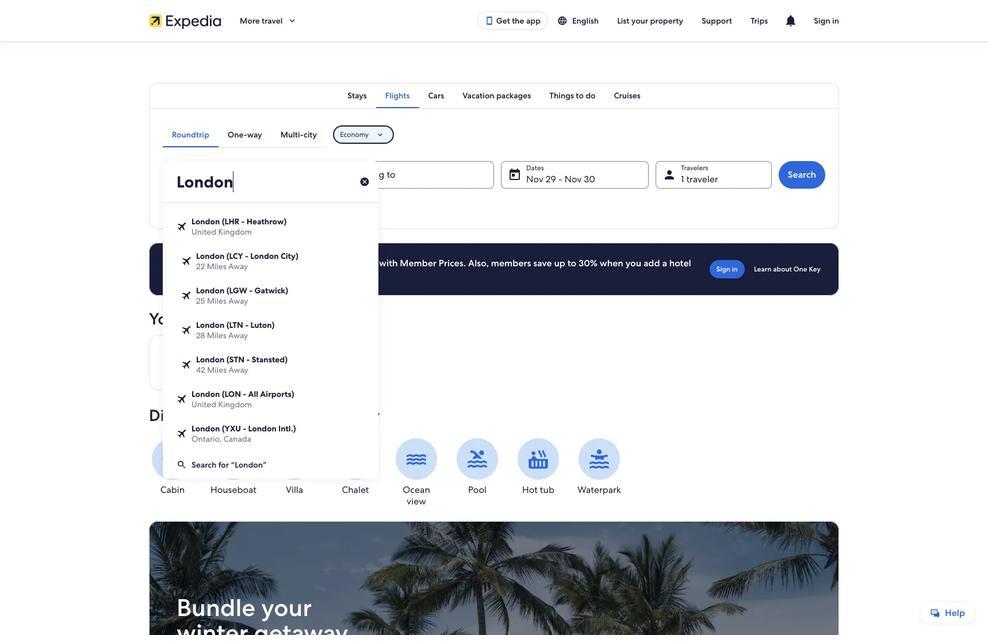 Task type: vqa. For each thing, say whether or not it's contained in the screenshot.
added corresponding to Stay added
no



Task type: locate. For each thing, give the bounding box(es) containing it.
in left "learn"
[[732, 265, 738, 274]]

1 add from the left
[[178, 200, 193, 211]]

small image down add a place to stay
[[177, 222, 187, 232]]

1 horizontal spatial add
[[269, 200, 284, 211]]

1 horizontal spatial search
[[788, 169, 816, 181]]

small image for london (stn - stansted)
[[181, 360, 192, 370]]

search inside button
[[788, 169, 816, 181]]

add left place
[[178, 200, 193, 211]]

tab list
[[149, 83, 839, 108], [163, 122, 326, 147]]

2 united from the top
[[192, 399, 216, 410]]

- right 29
[[559, 173, 562, 185]]

member
[[400, 257, 437, 269]]

london down travelers
[[192, 389, 220, 399]]

sign inside dropdown button
[[814, 16, 831, 26]]

stays
[[348, 90, 367, 101], [188, 343, 211, 356]]

1 horizontal spatial sign in
[[814, 16, 839, 26]]

list
[[617, 16, 630, 26]]

in left new
[[213, 343, 221, 356]]

- inside london (lhr - heathrow) united kingdom
[[241, 216, 245, 227]]

app
[[526, 16, 541, 26]]

search for search for "london"
[[192, 460, 217, 470]]

1 vertical spatial sign
[[717, 265, 731, 274]]

london inside the london (stn - stansted) 42 miles away
[[196, 354, 225, 365]]

save
[[533, 257, 552, 269]]

1 horizontal spatial stay
[[350, 405, 380, 426]]

- right (yxu
[[243, 423, 246, 434]]

favorite
[[289, 405, 346, 426]]

2 vertical spatial in
[[213, 343, 221, 356]]

1 horizontal spatial sign
[[814, 16, 831, 26]]

united
[[192, 227, 216, 237], [192, 399, 216, 410]]

united left (lon
[[192, 399, 216, 410]]

0 vertical spatial united
[[192, 227, 216, 237]]

london inside london (lgw - gatwick) 25 miles away
[[196, 285, 225, 296]]

london inside london (lhr - heathrow) united kingdom
[[192, 216, 220, 227]]

london left intl.) at the bottom of page
[[248, 423, 277, 434]]

kingdom up (yxu
[[218, 399, 252, 410]]

stay for discover your new favorite stay
[[350, 405, 380, 426]]

search
[[788, 169, 816, 181], [192, 460, 217, 470]]

traveler
[[687, 173, 718, 185]]

miles for (lgw
[[207, 296, 227, 306]]

sign in inside dropdown button
[[814, 16, 839, 26]]

city
[[304, 129, 317, 140]]

cruises link
[[605, 83, 650, 108]]

london for (lon
[[192, 389, 220, 399]]

your for discover
[[216, 405, 250, 426]]

add a place to stay
[[178, 200, 247, 211]]

21
[[222, 358, 229, 368]]

get the app link
[[477, 12, 548, 30]]

0 horizontal spatial sign
[[717, 265, 731, 274]]

away inside london (ltn - luton) 28 miles away
[[228, 330, 248, 341]]

small image for london (lcy - london city)
[[181, 256, 192, 266]]

1 right •
[[233, 371, 236, 381]]

- inside 'london (lon - all airports) united kingdom'
[[243, 389, 246, 399]]

hot
[[522, 484, 538, 496]]

stay right favorite
[[350, 405, 380, 426]]

sign in right communication center icon
[[814, 16, 839, 26]]

in inside 'link'
[[732, 265, 738, 274]]

discover your new favorite stay
[[149, 405, 380, 426]]

save
[[202, 257, 222, 269]]

small image left the 28
[[181, 325, 192, 335]]

0 vertical spatial kingdom
[[218, 227, 252, 237]]

- for (lcy
[[245, 251, 249, 261]]

sign in left "learn"
[[717, 265, 738, 274]]

- right (lcy
[[245, 251, 249, 261]]

2 horizontal spatial in
[[833, 16, 839, 26]]

0 vertical spatial sign
[[814, 16, 831, 26]]

tab list containing roundtrip
[[163, 122, 326, 147]]

1 vertical spatial 25
[[271, 358, 279, 368]]

nov 29 - nov 30 button
[[501, 161, 649, 189]]

0 horizontal spatial 25
[[196, 296, 205, 306]]

1 vertical spatial united
[[192, 399, 216, 410]]

bundle your winter getawa main content
[[0, 41, 988, 635]]

stay up the (lhr
[[233, 200, 247, 211]]

travel
[[262, 16, 283, 26]]

(stn
[[226, 354, 245, 365]]

stays up tue,
[[188, 343, 211, 356]]

nov left 30 at the right of the page
[[565, 173, 582, 185]]

london inside 'london (lon - all airports) united kingdom'
[[192, 389, 220, 399]]

london for (lgw
[[196, 285, 225, 296]]

1 vertical spatial stays
[[188, 343, 211, 356]]

miles inside the london (stn - stansted) 42 miles away
[[207, 365, 227, 375]]

1 left traveler
[[681, 173, 684, 185]]

- inside london (lcy - london city) 22 miles away
[[245, 251, 249, 261]]

more
[[240, 16, 260, 26]]

miles for (stn
[[207, 365, 227, 375]]

small image down discover
[[177, 429, 187, 439]]

30%
[[579, 257, 598, 269]]

small image left '22'
[[181, 256, 192, 266]]

1 traveler button
[[656, 161, 772, 189]]

london up travelers
[[196, 354, 225, 365]]

london left city)
[[250, 251, 279, 261]]

heathrow)
[[247, 216, 287, 227]]

25 inside stays in new york tue, nov 21 – sat, nov 25 2 travelers • 1 room
[[271, 358, 279, 368]]

stays inside stays in new york tue, nov 21 – sat, nov 25 2 travelers • 1 room
[[188, 343, 211, 356]]

(yxu
[[222, 423, 241, 434]]

stays for stays in new york tue, nov 21 – sat, nov 25 2 travelers • 1 room
[[188, 343, 211, 356]]

search for search
[[788, 169, 816, 181]]

learn about one key link
[[750, 260, 826, 278]]

–
[[231, 358, 236, 368]]

- inside button
[[559, 173, 562, 185]]

sign right communication center icon
[[814, 16, 831, 26]]

united inside 'london (lon - all airports) united kingdom'
[[192, 399, 216, 410]]

1 vertical spatial 1
[[233, 371, 236, 381]]

place
[[201, 200, 221, 211]]

london for (stn
[[196, 354, 225, 365]]

united down place
[[192, 227, 216, 237]]

- inside the london (stn - stansted) 42 miles away
[[246, 354, 250, 365]]

london left (ltn on the bottom left of page
[[196, 320, 225, 330]]

2 kingdom from the top
[[218, 399, 252, 410]]

add up the heathrow)
[[269, 200, 284, 211]]

1 vertical spatial your
[[216, 405, 250, 426]]

away inside the london (stn - stansted) 42 miles away
[[229, 365, 248, 375]]

intl.)
[[278, 423, 296, 434]]

0 horizontal spatial in
[[213, 343, 221, 356]]

search button
[[779, 161, 826, 189]]

miles up recent
[[207, 296, 227, 306]]

sat,
[[238, 358, 252, 368]]

kingdom inside london (lhr - heathrow) united kingdom
[[218, 227, 252, 237]]

a left car
[[286, 200, 291, 211]]

nov up travelers
[[205, 358, 220, 368]]

london (yxu - london intl.) ontario, canada
[[192, 423, 296, 444]]

support
[[702, 16, 732, 26]]

hot tub
[[522, 484, 555, 496]]

1 horizontal spatial stays
[[348, 90, 367, 101]]

0 horizontal spatial stays
[[188, 343, 211, 356]]

add for add a place to stay
[[178, 200, 193, 211]]

0 horizontal spatial 1
[[233, 371, 236, 381]]

stays up economy
[[348, 90, 367, 101]]

- right (ltn on the bottom left of page
[[245, 320, 249, 330]]

- right the (lgw
[[249, 285, 253, 296]]

- inside london (ltn - luton) 28 miles away
[[245, 320, 249, 330]]

with
[[379, 257, 398, 269]]

- right the (lhr
[[241, 216, 245, 227]]

1 horizontal spatial 1
[[681, 173, 684, 185]]

miles
[[207, 261, 226, 272], [207, 296, 227, 306], [207, 330, 226, 341], [207, 365, 227, 375]]

nov
[[526, 173, 544, 185], [565, 173, 582, 185], [205, 358, 220, 368], [254, 358, 269, 368]]

1 vertical spatial kingdom
[[218, 399, 252, 410]]

away inside london (lgw - gatwick) 25 miles away
[[229, 296, 248, 306]]

vacation packages
[[463, 90, 531, 101]]

0 vertical spatial 25
[[196, 296, 205, 306]]

- right (stn
[[246, 354, 250, 365]]

2 horizontal spatial your
[[632, 16, 648, 26]]

1 horizontal spatial your
[[261, 592, 312, 624]]

(lgw
[[226, 285, 247, 296]]

25 up recent
[[196, 296, 205, 306]]

28
[[196, 330, 205, 341]]

2
[[188, 371, 193, 381]]

0 vertical spatial search
[[788, 169, 816, 181]]

0 vertical spatial tab list
[[149, 83, 839, 108]]

in
[[833, 16, 839, 26], [732, 265, 738, 274], [213, 343, 221, 356]]

sign in
[[814, 16, 839, 26], [717, 265, 738, 274]]

in right communication center icon
[[833, 16, 839, 26]]

0 horizontal spatial stay
[[233, 200, 247, 211]]

miles right '22'
[[207, 261, 226, 272]]

0 horizontal spatial search
[[192, 460, 217, 470]]

miles for (ltn
[[207, 330, 226, 341]]

25 right sat, on the bottom of page
[[271, 358, 279, 368]]

london inside london (ltn - luton) 28 miles away
[[196, 320, 225, 330]]

travel sale activities deals image
[[149, 521, 839, 635]]

1 vertical spatial sign in
[[717, 265, 738, 274]]

- left all
[[243, 389, 246, 399]]

london (lon - all airports) united kingdom
[[192, 389, 294, 410]]

london down place
[[192, 216, 220, 227]]

- inside london (lgw - gatwick) 25 miles away
[[249, 285, 253, 296]]

add for add a car
[[269, 200, 284, 211]]

all
[[248, 389, 258, 399]]

london left (lcy
[[196, 251, 225, 261]]

london (lgw - gatwick) 25 miles away
[[196, 285, 288, 306]]

0 vertical spatial stay
[[233, 200, 247, 211]]

2 add from the left
[[269, 200, 284, 211]]

pool button
[[454, 438, 501, 496]]

small image for london (yxu - london intl.)
[[177, 429, 187, 439]]

luton)
[[250, 320, 275, 330]]

stays link
[[338, 83, 376, 108]]

0 vertical spatial in
[[833, 16, 839, 26]]

away for (stn
[[229, 365, 248, 375]]

1 united from the top
[[192, 227, 216, 237]]

1 horizontal spatial in
[[732, 265, 738, 274]]

2 vertical spatial your
[[261, 592, 312, 624]]

way
[[247, 129, 262, 140]]

1 horizontal spatial 25
[[271, 358, 279, 368]]

small image inside english button
[[558, 16, 568, 26]]

small image up the 2
[[181, 360, 192, 370]]

winter
[[177, 617, 248, 635]]

0 horizontal spatial sign in
[[717, 265, 738, 274]]

london down '22'
[[196, 285, 225, 296]]

do
[[586, 90, 596, 101]]

small image left english
[[558, 16, 568, 26]]

london left (yxu
[[192, 423, 220, 434]]

1 vertical spatial tab list
[[163, 122, 326, 147]]

miles right the 28
[[207, 330, 226, 341]]

new
[[254, 405, 285, 426]]

stay for add a place to stay
[[233, 200, 247, 211]]

10%
[[224, 257, 241, 269]]

0 horizontal spatial add
[[178, 200, 193, 211]]

miles inside london (lgw - gatwick) 25 miles away
[[207, 296, 227, 306]]

bundle your winter getawa
[[177, 592, 348, 635]]

recent
[[187, 308, 234, 329]]

small image up discover
[[177, 394, 187, 404]]

1 kingdom from the top
[[218, 227, 252, 237]]

sign left "learn"
[[717, 265, 731, 274]]

Leaving from text field
[[163, 161, 379, 203]]

economy
[[340, 130, 369, 139]]

london (lcy - london city) 22 miles away
[[196, 251, 299, 272]]

small image
[[181, 256, 192, 266], [181, 325, 192, 335], [177, 394, 187, 404], [177, 429, 187, 439], [177, 460, 187, 470]]

0 horizontal spatial your
[[216, 405, 250, 426]]

miles inside london (ltn - luton) 28 miles away
[[207, 330, 226, 341]]

small image up your
[[181, 291, 192, 301]]

1 vertical spatial in
[[732, 265, 738, 274]]

add
[[178, 200, 193, 211], [269, 200, 284, 211]]

1 inside dropdown button
[[681, 173, 684, 185]]

get the app
[[496, 16, 541, 26]]

1 vertical spatial search
[[192, 460, 217, 470]]

chalet button
[[332, 438, 379, 496]]

a left flight
[[213, 269, 218, 281]]

english
[[572, 16, 599, 26]]

multi-city link
[[271, 122, 326, 147]]

0 vertical spatial 1
[[681, 173, 684, 185]]

small image
[[558, 16, 568, 26], [177, 222, 187, 232], [181, 291, 192, 301], [181, 360, 192, 370]]

0 vertical spatial stays
[[348, 90, 367, 101]]

list your property link
[[608, 10, 693, 31]]

kingdom
[[218, 227, 252, 237], [218, 399, 252, 410]]

flights link
[[376, 83, 419, 108]]

your
[[149, 308, 183, 329]]

the
[[512, 16, 524, 26]]

trailing image
[[287, 16, 298, 26]]

miles left •
[[207, 365, 227, 375]]

your
[[632, 16, 648, 26], [216, 405, 250, 426], [261, 592, 312, 624]]

- inside london (yxu - london intl.) ontario, canada
[[243, 423, 246, 434]]

0 vertical spatial your
[[632, 16, 648, 26]]

tab list containing stays
[[149, 83, 839, 108]]

trips
[[751, 16, 768, 26]]

your inside bundle your winter getawa
[[261, 592, 312, 624]]

tub
[[540, 484, 555, 496]]

0 vertical spatial sign in
[[814, 16, 839, 26]]

ocean view button
[[393, 438, 440, 507]]

kingdom up (lcy
[[218, 227, 252, 237]]

1 traveler
[[681, 173, 718, 185]]

york
[[245, 343, 265, 356]]

1 vertical spatial stay
[[350, 405, 380, 426]]



Task type: describe. For each thing, give the bounding box(es) containing it.
key
[[809, 265, 821, 274]]

22
[[196, 261, 205, 272]]

things
[[550, 90, 574, 101]]

city)
[[281, 251, 299, 261]]

economy button
[[333, 125, 394, 144]]

london (lhr - heathrow) united kingdom
[[192, 216, 287, 237]]

one-way
[[228, 129, 262, 140]]

ontario,
[[192, 434, 222, 444]]

expedia logo image
[[149, 13, 222, 29]]

away for (lgw
[[229, 296, 248, 306]]

villa button
[[271, 438, 318, 496]]

in inside stays in new york tue, nov 21 – sat, nov 25 2 travelers • 1 room
[[213, 343, 221, 356]]

get
[[496, 16, 510, 26]]

about
[[773, 265, 792, 274]]

- for (lgw
[[249, 285, 253, 296]]

to left flight
[[202, 269, 211, 281]]

travelers
[[194, 371, 226, 381]]

1 inside stays in new york tue, nov 21 – sat, nov 25 2 travelers • 1 room
[[233, 371, 236, 381]]

(ltn
[[226, 320, 243, 330]]

add a car
[[269, 200, 304, 211]]

(lhr
[[222, 216, 240, 227]]

more
[[254, 257, 277, 269]]

up
[[554, 257, 566, 269]]

nov 29 - nov 30
[[526, 173, 595, 185]]

cruises
[[614, 90, 641, 101]]

your for list
[[632, 16, 648, 26]]

search for "london"
[[192, 460, 267, 470]]

•
[[228, 371, 231, 381]]

more travel button
[[231, 7, 307, 35]]

canada
[[224, 434, 251, 444]]

prices.
[[439, 257, 466, 269]]

away for (ltn
[[228, 330, 248, 341]]

ocean
[[403, 484, 430, 496]]

- for (yxu
[[243, 423, 246, 434]]

roundtrip
[[172, 129, 209, 140]]

vacation
[[463, 90, 495, 101]]

english button
[[548, 10, 608, 31]]

(lon
[[222, 389, 241, 399]]

villa
[[286, 484, 303, 496]]

small image for london (lgw - gatwick)
[[181, 291, 192, 301]]

london for (lhr
[[192, 216, 220, 227]]

multi-city
[[281, 129, 317, 140]]

sign in link
[[710, 260, 745, 278]]

in inside dropdown button
[[833, 16, 839, 26]]

clear leaving from image
[[360, 177, 370, 187]]

small image for london (lon - all airports)
[[177, 394, 187, 404]]

- for 29
[[559, 173, 562, 185]]

room
[[238, 371, 257, 381]]

save 10% or more on over 100,000 hotels with member prices. also, members save up to 30% when you add a hotel to a flight
[[202, 257, 691, 281]]

sign inside 'link'
[[717, 265, 731, 274]]

miles inside london (lcy - london city) 22 miles away
[[207, 261, 226, 272]]

to right up
[[568, 257, 577, 269]]

things to do
[[550, 90, 596, 101]]

add
[[644, 257, 660, 269]]

houseboat button
[[210, 438, 257, 496]]

- for (lon
[[243, 389, 246, 399]]

your for bundle
[[261, 592, 312, 624]]

chalet
[[342, 484, 369, 496]]

london (ltn - luton) 28 miles away
[[196, 320, 275, 341]]

airports)
[[260, 389, 294, 399]]

stays in new york tue, nov 21 – sat, nov 25 2 travelers • 1 room
[[188, 343, 279, 381]]

nov left 29
[[526, 173, 544, 185]]

learn about one key
[[754, 265, 821, 274]]

small image for london (lhr - heathrow)
[[177, 222, 187, 232]]

sign in button
[[805, 7, 849, 35]]

over
[[292, 257, 311, 269]]

searches
[[238, 308, 302, 329]]

more travel
[[240, 16, 283, 26]]

to right place
[[223, 200, 231, 211]]

london for (ltn
[[196, 320, 225, 330]]

- for (lhr
[[241, 216, 245, 227]]

30
[[584, 173, 595, 185]]

ocean view
[[403, 484, 430, 507]]

things to do link
[[540, 83, 605, 108]]

a right add at the right top of the page
[[662, 257, 667, 269]]

new
[[223, 343, 243, 356]]

hotels
[[351, 257, 377, 269]]

small image for london (ltn - luton)
[[181, 325, 192, 335]]

vacation packages link
[[453, 83, 540, 108]]

list your property
[[617, 16, 684, 26]]

members
[[491, 257, 531, 269]]

download button title image
[[485, 16, 494, 25]]

when
[[600, 257, 624, 269]]

sign in inside 'link'
[[717, 265, 738, 274]]

(lcy
[[226, 251, 243, 261]]

communication center icon image
[[784, 14, 798, 28]]

united inside london (lhr - heathrow) united kingdom
[[192, 227, 216, 237]]

to left do
[[576, 90, 584, 101]]

london for (lcy
[[196, 251, 225, 261]]

cabin
[[160, 484, 185, 496]]

away inside london (lcy - london city) 22 miles away
[[228, 261, 248, 272]]

learn
[[754, 265, 772, 274]]

"london"
[[231, 460, 267, 470]]

- for (stn
[[246, 354, 250, 365]]

roundtrip link
[[163, 122, 219, 147]]

kingdom inside 'london (lon - all airports) united kingdom'
[[218, 399, 252, 410]]

houseboat
[[211, 484, 257, 496]]

your recent searches
[[149, 308, 302, 329]]

- for (ltn
[[245, 320, 249, 330]]

cars link
[[419, 83, 453, 108]]

stays for stays
[[348, 90, 367, 101]]

cars
[[428, 90, 444, 101]]

trips link
[[742, 10, 777, 31]]

tue,
[[188, 358, 203, 368]]

25 inside london (lgw - gatwick) 25 miles away
[[196, 296, 205, 306]]

a left place
[[195, 200, 199, 211]]

nov down york
[[254, 358, 269, 368]]

also,
[[468, 257, 489, 269]]

london for (yxu
[[192, 423, 220, 434]]

small image up "cabin"
[[177, 460, 187, 470]]



